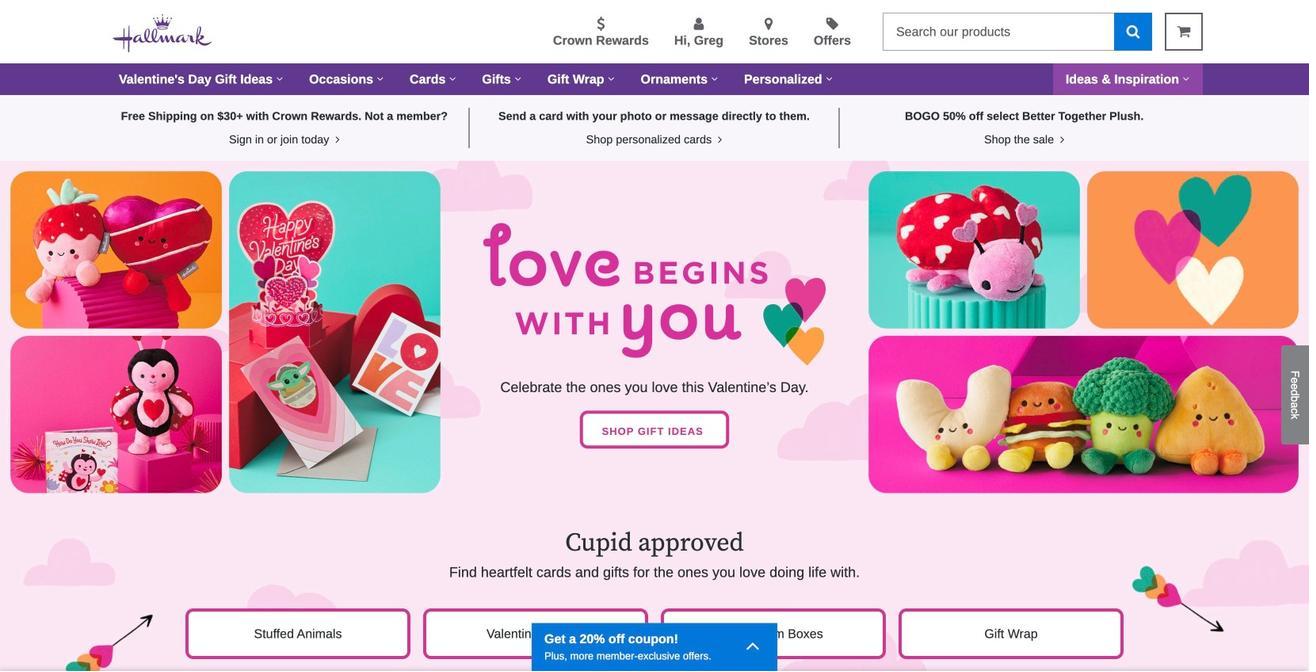 Task type: describe. For each thing, give the bounding box(es) containing it.
Search our products search field
[[883, 13, 1115, 51]]

images of valentine's day better togethers, cards, and plushes on a light pink background with clouds image
[[0, 161, 1310, 503]]

0 vertical spatial banner
[[0, 0, 1310, 95]]

search image
[[1127, 24, 1140, 38]]



Task type: locate. For each thing, give the bounding box(es) containing it.
icon image
[[333, 134, 340, 145], [715, 134, 722, 145], [1058, 134, 1065, 145], [746, 635, 760, 657]]

main content
[[0, 95, 1310, 671]]

1 vertical spatial banner
[[179, 528, 1130, 583]]

menu bar
[[106, 63, 1203, 95]]

menu
[[238, 13, 870, 50]]

shopping cart image
[[1178, 24, 1191, 38]]

hallmark image
[[113, 14, 213, 52]]

region
[[0, 503, 1310, 671]]

None search field
[[883, 13, 1153, 51]]

banner
[[0, 0, 1310, 95], [179, 528, 1130, 583]]

cupid approved image
[[0, 503, 1310, 671]]



Task type: vqa. For each thing, say whether or not it's contained in the screenshot.
top banner
yes



